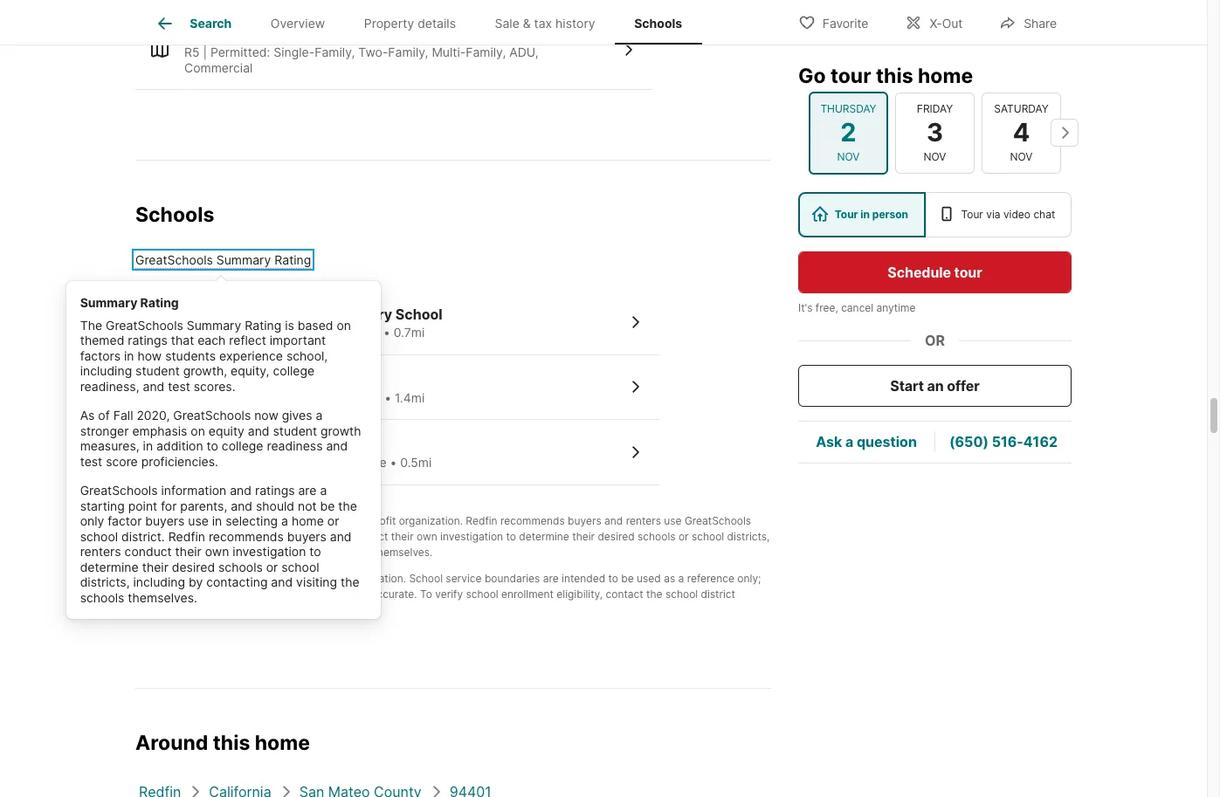 Task type: locate. For each thing, give the bounding box(es) containing it.
1 horizontal spatial desired
[[598, 530, 635, 543]]

public, inside san mateo park elementary school public, k-5 • serves this home • 0.7mi
[[205, 325, 243, 340]]

high
[[280, 436, 312, 454]]

test inside the greatschools summary rating is based on themed ratings that each reflect important factors in how students experience school, including student growth, equity, college readiness, and test scores.
[[168, 379, 190, 394]]

school down only on the left of page
[[80, 529, 118, 544]]

buyers down "for"
[[145, 514, 185, 529]]

investigation inside first step, and conduct their own investigation to determine their desired schools or school districts, including by contacting and visiting the schools themselves.
[[440, 530, 503, 543]]

rating up reflect
[[245, 318, 282, 333]]

renters inside , a nonprofit organization. redfin recommends buyers and renters use greatschools information and ratings as a
[[626, 514, 661, 527]]

0 horizontal spatial themselves.
[[128, 590, 197, 605]]

tour for tour via video chat
[[961, 207, 983, 220]]

ask
[[816, 433, 842, 450]]

/10 for 2
[[164, 314, 185, 331]]

this right around
[[213, 731, 250, 755]]

0 horizontal spatial tour
[[831, 63, 871, 87]]

tour inside tour in person option
[[835, 207, 858, 220]]

0 horizontal spatial investigation
[[233, 544, 306, 559]]

0 vertical spatial 5
[[259, 325, 266, 340]]

greatschools up summary rating
[[135, 253, 213, 267]]

greatschools up equity
[[173, 408, 251, 423]]

1 horizontal spatial renters
[[626, 514, 661, 527]]

greatschools up step,
[[270, 514, 336, 527]]

or down first
[[266, 560, 278, 575]]

2 vertical spatial including
[[133, 575, 185, 590]]

not inside school service boundaries are intended to be used as a reference only; they may change and are not
[[264, 588, 280, 601]]

san inside san mateo park elementary school public, k-5 • serves this home • 0.7mi
[[205, 306, 230, 323]]

family, left "two-"
[[315, 45, 355, 60]]

0 vertical spatial as
[[253, 530, 264, 543]]

on up addition
[[191, 423, 205, 438]]

2 public, from the top
[[205, 390, 243, 405]]

0 vertical spatial on
[[337, 318, 351, 333]]

serves inside san mateo park elementary school public, k-5 • serves this home • 0.7mi
[[280, 325, 320, 340]]

a left first
[[267, 530, 273, 543]]

serves inside borel middle school public, 6-8 • serves this home • 1.4mi
[[281, 390, 321, 405]]

by
[[255, 514, 267, 527], [183, 546, 195, 559], [189, 575, 203, 590]]

a up first
[[281, 514, 288, 529]]

test down measures,
[[80, 454, 102, 469]]

0 vertical spatial 2
[[841, 117, 857, 147]]

property details tab
[[345, 3, 475, 45]]

5 up 2020,
[[156, 379, 165, 396]]

for
[[161, 499, 177, 513]]

1 vertical spatial schools
[[135, 203, 214, 227]]

2 vertical spatial be
[[355, 588, 368, 601]]

1 horizontal spatial family,
[[388, 45, 428, 60]]

mateo
[[234, 306, 277, 323], [234, 436, 277, 454]]

recommends inside , a nonprofit organization. redfin recommends buyers and renters use greatschools information and ratings as a
[[501, 514, 565, 527]]

1 vertical spatial on
[[191, 423, 205, 438]]

0 vertical spatial including
[[80, 364, 132, 378]]

1 vertical spatial serves
[[281, 390, 321, 405]]

tour inside option
[[961, 207, 983, 220]]

contacting inside first step, and conduct their own investigation to determine their desired schools or school districts, including by contacting and visiting the schools themselves.
[[198, 546, 251, 559]]

rating up park
[[275, 253, 311, 267]]

buyers up guarantee
[[287, 529, 327, 544]]

2
[[841, 117, 857, 147], [156, 314, 164, 331]]

thursday 2 nov
[[821, 102, 877, 162]]

serves inside san mateo high school public, 9-12 • serves this home • 0.5mi
[[287, 455, 326, 470]]

0 vertical spatial conduct
[[348, 530, 388, 543]]

schools down ,
[[332, 546, 370, 559]]

1 vertical spatial desired
[[172, 560, 215, 575]]

ask a question
[[816, 433, 917, 450]]

endorse
[[216, 572, 257, 585]]

mateo up 9-
[[234, 436, 277, 454]]

zoning r5 | permitted: single-family, two-family, multi-family, adu, commercial
[[184, 26, 539, 75]]

not up change
[[197, 572, 214, 585]]

test
[[168, 379, 190, 394], [80, 454, 102, 469]]

reflect
[[229, 333, 266, 348]]

college up 9-
[[222, 439, 263, 454]]

is inside the greatschools summary rating is based on themed ratings that each reflect important factors in how students experience school, including student growth, equity, college readiness, and test scores.
[[285, 318, 294, 333]]

0 vertical spatial san
[[205, 306, 230, 323]]

home inside san mateo park elementary school public, k-5 • serves this home • 0.7mi
[[348, 325, 380, 340]]

san right addition
[[205, 436, 230, 454]]

1 vertical spatial student
[[273, 423, 317, 438]]

serves down readiness
[[287, 455, 326, 470]]

nov inside thursday 2 nov
[[837, 149, 860, 162]]

0 horizontal spatial conduct
[[125, 544, 172, 559]]

greatschools down summary rating
[[106, 318, 183, 333]]

as right the used
[[664, 572, 675, 585]]

school
[[396, 306, 443, 323], [293, 371, 340, 388], [315, 436, 362, 454], [135, 514, 169, 527], [409, 572, 443, 585]]

9-
[[246, 455, 260, 470]]

the
[[338, 499, 357, 513], [313, 546, 329, 559], [341, 575, 360, 590], [646, 588, 663, 601]]

3 family, from the left
[[466, 45, 506, 60]]

favorite button
[[783, 4, 884, 40]]

schools
[[638, 530, 676, 543], [332, 546, 370, 559], [218, 560, 263, 575], [80, 590, 124, 605]]

share
[[1024, 15, 1057, 30]]

permitted:
[[210, 45, 270, 60]]

summary up the
[[80, 295, 137, 310]]

0 horizontal spatial recommends
[[209, 529, 284, 544]]

desired
[[598, 530, 635, 543], [172, 560, 215, 575]]

1 horizontal spatial redfin
[[168, 529, 205, 544]]

friday
[[917, 102, 953, 115]]

san inside san mateo high school public, 9-12 • serves this home • 0.5mi
[[205, 436, 230, 454]]

1 vertical spatial is
[[197, 514, 205, 527]]

nov down 3
[[924, 149, 946, 162]]

districts, inside first step, and conduct their own investigation to determine their desired schools or school districts, including by contacting and visiting the schools themselves.
[[727, 530, 770, 543]]

1 vertical spatial test
[[80, 454, 102, 469]]

including
[[80, 364, 132, 378], [135, 546, 180, 559], [133, 575, 185, 590]]

information down data
[[135, 530, 191, 543]]

including down the district.
[[135, 546, 180, 559]]

guaranteed
[[283, 588, 340, 601]]

not inside greatschools information and ratings are a starting point for parents, and should not be the only factor buyers use in selecting a home or school district. redfin recommends buyers and renters conduct their own investigation to determine their desired schools or school districts, including by contacting and visiting the schools themselves.
[[298, 499, 317, 513]]

information inside greatschools information and ratings are a starting point for parents, and should not be the only factor buyers use in selecting a home or school district. redfin recommends buyers and renters conduct their own investigation to determine their desired schools or school districts, including by contacting and visiting the schools themselves.
[[161, 483, 227, 498]]

their up they
[[142, 560, 168, 575]]

0 horizontal spatial college
[[222, 439, 263, 454]]

0 vertical spatial is
[[285, 318, 294, 333]]

to up contact
[[608, 572, 618, 585]]

contacting right does
[[206, 575, 268, 590]]

to inside 'guaranteed to be accurate. to verify school enrollment eligibility, contact the school district directly.'
[[342, 588, 352, 601]]

2 vertical spatial are
[[245, 588, 261, 601]]

the down step,
[[313, 546, 329, 559]]

mateo for high
[[234, 436, 277, 454]]

borel
[[205, 371, 240, 388]]

1 vertical spatial contacting
[[206, 575, 268, 590]]

thursday
[[821, 102, 877, 115]]

park
[[280, 306, 311, 323]]

0 horizontal spatial 2
[[156, 314, 164, 331]]

family,
[[315, 45, 355, 60], [388, 45, 428, 60], [466, 45, 506, 60]]

redfin up first step, and conduct their own investigation to determine their desired schools or school districts, including by contacting and visiting the schools themselves.
[[466, 514, 498, 527]]

start an offer button
[[798, 364, 1072, 406]]

buyers
[[145, 514, 185, 529], [568, 514, 602, 527], [287, 529, 327, 544]]

tour inside button
[[954, 263, 982, 280]]

san for san mateo park elementary school
[[205, 306, 230, 323]]

conduct
[[348, 530, 388, 543], [125, 544, 172, 559]]

0 vertical spatial recommends
[[501, 514, 565, 527]]

sale & tax history
[[495, 16, 595, 31]]

including up readiness,
[[80, 364, 132, 378]]

1 vertical spatial investigation
[[233, 544, 306, 559]]

2 vertical spatial summary
[[187, 318, 241, 333]]

tour up thursday
[[831, 63, 871, 87]]

san mateo high school public, 9-12 • serves this home • 0.5mi
[[205, 436, 432, 470]]

by inside first step, and conduct their own investigation to determine their desired schools or school districts, including by contacting and visiting the schools themselves.
[[183, 546, 195, 559]]

step,
[[299, 530, 323, 543]]

1 horizontal spatial investigation
[[440, 530, 503, 543]]

tab list
[[135, 0, 716, 45]]

schedule tour button
[[798, 251, 1072, 293]]

student inside as of fall 2020, greatschools now gives a stronger emphasis on equity and student growth measures, in addition to college readiness and test score proficiencies.
[[273, 423, 317, 438]]

school down service
[[466, 588, 499, 601]]

schools down school data is provided by greatschools
[[218, 560, 263, 575]]

&
[[523, 16, 531, 31]]

public, down the borel
[[205, 390, 243, 405]]

nov down 4
[[1010, 149, 1033, 162]]

/10 for 5
[[165, 379, 185, 396]]

own down organization. at bottom left
[[417, 530, 437, 543]]

1 vertical spatial mateo
[[234, 436, 277, 454]]

0 horizontal spatial tour
[[835, 207, 858, 220]]

0 horizontal spatial is
[[197, 514, 205, 527]]

1 vertical spatial ratings
[[255, 483, 295, 498]]

nov for 3
[[924, 149, 946, 162]]

the greatschools summary rating is based on themed ratings that each reflect important factors in how students experience school, including student growth, equity, college readiness, and test scores.
[[80, 318, 351, 394]]

measures,
[[80, 439, 139, 454]]

buyers inside , a nonprofit organization. redfin recommends buyers and renters use greatschools information and ratings as a
[[568, 514, 602, 527]]

0 horizontal spatial districts,
[[80, 575, 130, 590]]

determine
[[519, 530, 569, 543], [80, 560, 139, 575]]

1 horizontal spatial tour
[[954, 263, 982, 280]]

0 horizontal spatial not
[[197, 572, 214, 585]]

reference
[[687, 572, 735, 585]]

chat
[[1034, 207, 1056, 220]]

2 use from the left
[[664, 514, 682, 527]]

or up reference
[[679, 530, 689, 543]]

selecting
[[226, 514, 278, 529]]

1 vertical spatial be
[[621, 572, 634, 585]]

be up step,
[[320, 499, 335, 513]]

0 horizontal spatial family,
[[315, 45, 355, 60]]

list box containing tour in person
[[798, 191, 1072, 237]]

2 mateo from the top
[[234, 436, 277, 454]]

by up does
[[183, 546, 195, 559]]

3
[[927, 117, 944, 147]]

5 inside san mateo park elementary school public, k-5 • serves this home • 0.7mi
[[259, 325, 266, 340]]

tour for tour in person
[[835, 207, 858, 220]]

desired up change
[[172, 560, 215, 575]]

1 vertical spatial rating
[[140, 295, 179, 310]]

0 vertical spatial visiting
[[275, 546, 310, 559]]

districts, left they
[[80, 575, 130, 590]]

this up growth
[[324, 390, 345, 405]]

1 vertical spatial are
[[543, 572, 559, 585]]

2 san from the top
[[205, 436, 230, 454]]

0 horizontal spatial 5
[[156, 379, 165, 396]]

only;
[[738, 572, 761, 585]]

information up parents,
[[161, 483, 227, 498]]

themselves. inside first step, and conduct their own investigation to determine their desired schools or school districts, including by contacting and visiting the schools themselves.
[[373, 546, 433, 559]]

0 vertical spatial contacting
[[198, 546, 251, 559]]

this inside san mateo high school public, 9-12 • serves this home • 0.5mi
[[330, 455, 351, 470]]

2 horizontal spatial nov
[[1010, 149, 1033, 162]]

ratings up how
[[128, 333, 168, 348]]

mateo inside san mateo high school public, 9-12 • serves this home • 0.5mi
[[234, 436, 277, 454]]

starting
[[80, 499, 125, 513]]

0 horizontal spatial use
[[188, 514, 209, 529]]

college inside the greatschools summary rating is based on themed ratings that each reflect important factors in how students experience school, including student growth, equity, college readiness, and test scores.
[[273, 364, 315, 378]]

0 vertical spatial tour
[[831, 63, 871, 87]]

this inside san mateo park elementary school public, k-5 • serves this home • 0.7mi
[[323, 325, 344, 340]]

• right the 12 at the bottom
[[276, 455, 283, 470]]

5 up experience
[[259, 325, 266, 340]]

sale & tax history tab
[[475, 3, 615, 45]]

the inside 'guaranteed to be accurate. to verify school enrollment eligibility, contact the school district directly.'
[[646, 588, 663, 601]]

4162
[[1024, 433, 1058, 450]]

1 vertical spatial tour
[[954, 263, 982, 280]]

information.
[[347, 572, 406, 585]]

2 nov from the left
[[924, 149, 946, 162]]

information inside , a nonprofit organization. redfin recommends buyers and renters use greatschools information and ratings as a
[[135, 530, 191, 543]]

this inside borel middle school public, 6-8 • serves this home • 1.4mi
[[324, 390, 345, 405]]

rating inside the greatschools summary rating is based on themed ratings that each reflect important factors in how students experience school, including student growth, equity, college readiness, and test scores.
[[245, 318, 282, 333]]

1 horizontal spatial use
[[664, 514, 682, 527]]

None button
[[809, 92, 888, 174], [895, 92, 975, 173], [982, 92, 1061, 173], [809, 92, 888, 174], [895, 92, 975, 173], [982, 92, 1061, 173]]

0 horizontal spatial nov
[[837, 149, 860, 162]]

not up step,
[[298, 499, 317, 513]]

1 horizontal spatial ratings
[[216, 530, 250, 543]]

san for san mateo high school
[[205, 436, 230, 454]]

list box
[[798, 191, 1072, 237]]

1 horizontal spatial not
[[264, 588, 280, 601]]

ratings inside greatschools information and ratings are a starting point for parents, and should not be the only factor buyers use in selecting a home or school district. redfin recommends buyers and renters conduct their own investigation to determine their desired schools or school districts, including by contacting and visiting the schools themselves.
[[255, 483, 295, 498]]

a
[[316, 408, 323, 423], [846, 433, 854, 450], [320, 483, 327, 498], [281, 514, 288, 529], [342, 514, 348, 527], [267, 530, 273, 543], [678, 572, 684, 585]]

0 vertical spatial redfin
[[466, 514, 498, 527]]

conduct down the district.
[[125, 544, 172, 559]]

themselves.
[[373, 546, 433, 559], [128, 590, 197, 605]]

are down endorse at the left bottom of the page
[[245, 588, 261, 601]]

be inside greatschools information and ratings are a starting point for parents, and should not be the only factor buyers use in selecting a home or school district. redfin recommends buyers and renters conduct their own investigation to determine their desired schools or school districts, including by contacting and visiting the schools themselves.
[[320, 499, 335, 513]]

0 vertical spatial schools
[[634, 16, 682, 31]]

1 horizontal spatial 2
[[841, 117, 857, 147]]

1 vertical spatial as
[[664, 572, 675, 585]]

and inside school service boundaries are intended to be used as a reference only; they may change and are not
[[223, 588, 242, 601]]

next image
[[1051, 119, 1079, 147]]

to up the boundaries
[[506, 530, 516, 543]]

verify
[[435, 588, 463, 601]]

2 horizontal spatial be
[[621, 572, 634, 585]]

desired up intended
[[598, 530, 635, 543]]

growth
[[321, 423, 361, 438]]

1 horizontal spatial test
[[168, 379, 190, 394]]

property
[[364, 16, 414, 31]]

3 public, from the top
[[205, 455, 243, 470]]

nov down thursday
[[837, 149, 860, 162]]

redfin up they
[[135, 572, 167, 585]]

2 horizontal spatial redfin
[[466, 514, 498, 527]]

to inside school service boundaries are intended to be used as a reference only; they may change and are not
[[608, 572, 618, 585]]

to down equity
[[207, 439, 218, 454]]

san
[[205, 306, 230, 323], [205, 436, 230, 454]]

1 vertical spatial districts,
[[80, 575, 130, 590]]

2 vertical spatial serves
[[287, 455, 326, 470]]

own up endorse at the left bottom of the page
[[205, 544, 229, 559]]

1 horizontal spatial themselves.
[[373, 546, 433, 559]]

student up readiness
[[273, 423, 317, 438]]

by down should
[[255, 514, 267, 527]]

2 vertical spatial not
[[264, 588, 280, 601]]

investigation down first
[[233, 544, 306, 559]]

renters inside greatschools information and ratings are a starting point for parents, and should not be the only factor buyers use in selecting a home or school district. redfin recommends buyers and renters conduct their own investigation to determine their desired schools or school districts, including by contacting and visiting the schools themselves.
[[80, 544, 121, 559]]

does
[[170, 572, 194, 585]]

0 horizontal spatial own
[[205, 544, 229, 559]]

tour left person
[[835, 207, 858, 220]]

, a nonprofit organization. redfin recommends buyers and renters use greatschools information and ratings as a
[[135, 514, 751, 543]]

person
[[873, 207, 909, 220]]

4
[[1013, 117, 1030, 147]]

0 horizontal spatial renters
[[80, 544, 121, 559]]

factors
[[80, 348, 121, 363]]

on inside as of fall 2020, greatschools now gives a stronger emphasis on equity and student growth measures, in addition to college readiness and test score proficiencies.
[[191, 423, 205, 438]]

they
[[135, 588, 157, 601]]

schedule tour
[[888, 263, 982, 280]]

2 horizontal spatial family,
[[466, 45, 506, 60]]

recommends
[[501, 514, 565, 527], [209, 529, 284, 544]]

1 tour from the left
[[835, 207, 858, 220]]

property details
[[364, 16, 456, 31]]

adu,
[[510, 45, 539, 60]]

1 horizontal spatial nov
[[924, 149, 946, 162]]

schedule
[[888, 263, 951, 280]]

2 up how
[[156, 314, 164, 331]]

a inside as of fall 2020, greatschools now gives a stronger emphasis on equity and student growth measures, in addition to college readiness and test score proficiencies.
[[316, 408, 323, 423]]

summary up each
[[187, 318, 241, 333]]

overview tab
[[251, 3, 345, 45]]

• right k-
[[270, 325, 277, 340]]

visiting down step,
[[296, 575, 337, 590]]

1 vertical spatial determine
[[80, 560, 139, 575]]

tax
[[534, 16, 552, 31]]

0 vertical spatial serves
[[280, 325, 320, 340]]

1 vertical spatial not
[[197, 572, 214, 585]]

may
[[160, 588, 181, 601]]

greatschools up reference
[[685, 514, 751, 527]]

the inside first step, and conduct their own investigation to determine their desired schools or school districts, including by contacting and visiting the schools themselves.
[[313, 546, 329, 559]]

1.4mi
[[395, 390, 425, 405]]

in down parents,
[[212, 514, 222, 529]]

0 horizontal spatial ratings
[[128, 333, 168, 348]]

1 public, from the top
[[205, 325, 243, 340]]

0 vertical spatial public,
[[205, 325, 243, 340]]

desired inside first step, and conduct their own investigation to determine their desired schools or school districts, including by contacting and visiting the schools themselves.
[[598, 530, 635, 543]]

1 horizontal spatial recommends
[[501, 514, 565, 527]]

1 vertical spatial visiting
[[296, 575, 337, 590]]

serves down park
[[280, 325, 320, 340]]

renters up the used
[[626, 514, 661, 527]]

0 vertical spatial test
[[168, 379, 190, 394]]

be down the information.
[[355, 588, 368, 601]]

ratings down school data is provided by greatschools
[[216, 530, 250, 543]]

2 vertical spatial ratings
[[216, 530, 250, 543]]

3 nov from the left
[[1010, 149, 1033, 162]]

equity,
[[231, 364, 270, 378]]

summary up k-
[[216, 253, 271, 267]]

tour for go
[[831, 63, 871, 87]]

on right based
[[337, 318, 351, 333]]

use
[[188, 514, 209, 529], [664, 514, 682, 527]]

ratings up should
[[255, 483, 295, 498]]

in inside the greatschools summary rating is based on themed ratings that each reflect important factors in how students experience school, including student growth, equity, college readiness, and test scores.
[[124, 348, 134, 363]]

2 vertical spatial redfin
[[135, 572, 167, 585]]

ratings inside , a nonprofit organization. redfin recommends buyers and renters use greatschools information and ratings as a
[[216, 530, 250, 543]]

1 san from the top
[[205, 306, 230, 323]]

anytime
[[877, 301, 916, 314]]

2 tour from the left
[[961, 207, 983, 220]]

factor
[[108, 514, 142, 529]]

not down the redfin does not endorse or guarantee this information.
[[264, 588, 280, 601]]

borel middle school public, 6-8 • serves this home • 1.4mi
[[205, 371, 425, 405]]

cancel
[[841, 301, 874, 314]]

mateo inside san mateo park elementary school public, k-5 • serves this home • 0.7mi
[[234, 306, 277, 323]]

1 nov from the left
[[837, 149, 860, 162]]

1 horizontal spatial is
[[285, 318, 294, 333]]

use inside , a nonprofit organization. redfin recommends buyers and renters use greatschools information and ratings as a
[[664, 514, 682, 527]]

themselves. up the information.
[[373, 546, 433, 559]]

the
[[80, 318, 102, 333]]

nov inside saturday 4 nov
[[1010, 149, 1033, 162]]

school up to on the bottom
[[409, 572, 443, 585]]

to down the information.
[[342, 588, 352, 601]]

1 use from the left
[[188, 514, 209, 529]]

1 horizontal spatial schools
[[634, 16, 682, 31]]

are
[[298, 483, 317, 498], [543, 572, 559, 585], [245, 588, 261, 601]]

0 vertical spatial are
[[298, 483, 317, 498]]

0 vertical spatial not
[[298, 499, 317, 513]]

school inside san mateo park elementary school public, k-5 • serves this home • 0.7mi
[[396, 306, 443, 323]]

1 vertical spatial own
[[205, 544, 229, 559]]

1 mateo from the top
[[234, 306, 277, 323]]

greatschools up starting in the bottom of the page
[[80, 483, 158, 498]]

1 vertical spatial public,
[[205, 390, 243, 405]]

schools tab
[[615, 3, 702, 45]]

fall
[[113, 408, 133, 423]]

0 vertical spatial ratings
[[128, 333, 168, 348]]

as down selecting
[[253, 530, 264, 543]]

serves up gives
[[281, 390, 321, 405]]

contacting up endorse at the left bottom of the page
[[198, 546, 251, 559]]

home inside greatschools information and ratings are a starting point for parents, and should not be the only factor buyers use in selecting a home or school district. redfin recommends buyers and renters conduct their own investigation to determine their desired schools or school districts, including by contacting and visiting the schools themselves.
[[292, 514, 324, 529]]

districts, inside greatschools information and ratings are a starting point for parents, and should not be the only factor buyers use in selecting a home or school district. redfin recommends buyers and renters conduct their own investigation to determine their desired schools or school districts, including by contacting and visiting the schools themselves.
[[80, 575, 130, 590]]

1 vertical spatial college
[[222, 439, 263, 454]]

0 horizontal spatial test
[[80, 454, 102, 469]]

student down how
[[135, 364, 180, 378]]

schools right "history"
[[634, 16, 682, 31]]

nov inside the friday 3 nov
[[924, 149, 946, 162]]

elementary
[[314, 306, 392, 323]]

how
[[138, 348, 162, 363]]

0 vertical spatial mateo
[[234, 306, 277, 323]]

intended
[[562, 572, 605, 585]]

to inside as of fall 2020, greatschools now gives a stronger emphasis on equity and student growth measures, in addition to college readiness and test score proficiencies.
[[207, 439, 218, 454]]

determine up the boundaries
[[519, 530, 569, 543]]

1 horizontal spatial districts,
[[727, 530, 770, 543]]

visiting inside greatschools information and ratings are a starting point for parents, and should not be the only factor buyers use in selecting a home or school district. redfin recommends buyers and renters conduct their own investigation to determine their desired schools or school districts, including by contacting and visiting the schools themselves.
[[296, 575, 337, 590]]

1 vertical spatial conduct
[[125, 544, 172, 559]]

this up thursday
[[876, 63, 913, 87]]

0 horizontal spatial on
[[191, 423, 205, 438]]

their up intended
[[572, 530, 595, 543]]

this down growth
[[330, 455, 351, 470]]

a right gives
[[316, 408, 323, 423]]

the up ,
[[338, 499, 357, 513]]

0 vertical spatial themselves.
[[373, 546, 433, 559]]

public, left k-
[[205, 325, 243, 340]]

tab list containing search
[[135, 0, 716, 45]]



Task type: vqa. For each thing, say whether or not it's contained in the screenshot.
MEASURES,
yes



Task type: describe. For each thing, give the bounding box(es) containing it.
(650) 516-4162 link
[[950, 433, 1058, 450]]

history
[[556, 16, 595, 31]]

directly.
[[135, 603, 175, 616]]

0 vertical spatial rating
[[275, 253, 311, 267]]

,
[[336, 514, 339, 527]]

two-
[[358, 45, 388, 60]]

eligibility,
[[557, 588, 603, 601]]

• left '0.5mi'
[[390, 455, 397, 470]]

score
[[106, 454, 138, 469]]

tour for schedule
[[954, 263, 982, 280]]

1 family, from the left
[[315, 45, 355, 60]]

1 vertical spatial summary
[[80, 295, 137, 310]]

5 /10
[[156, 379, 185, 396]]

search
[[190, 16, 232, 31]]

including inside the greatschools summary rating is based on themed ratings that each reflect important factors in how students experience school, including student growth, equity, college readiness, and test scores.
[[80, 364, 132, 378]]

• left 1.4mi
[[384, 390, 391, 405]]

determine inside first step, and conduct their own investigation to determine their desired schools or school districts, including by contacting and visiting the schools themselves.
[[519, 530, 569, 543]]

2 family, from the left
[[388, 45, 428, 60]]

each
[[198, 333, 226, 348]]

stronger
[[80, 423, 129, 438]]

r5
[[184, 45, 200, 60]]

x-
[[930, 15, 942, 30]]

• left 0.7mi
[[383, 325, 390, 340]]

(650) 516-4162
[[950, 433, 1058, 450]]

contact
[[606, 588, 643, 601]]

their up does
[[175, 544, 202, 559]]

redfin inside greatschools information and ratings are a starting point for parents, and should not be the only factor buyers use in selecting a home or school district. redfin recommends buyers and renters conduct their own investigation to determine their desired schools or school districts, including by contacting and visiting the schools themselves.
[[168, 529, 205, 544]]

a down san mateo high school public, 9-12 • serves this home • 0.5mi
[[320, 483, 327, 498]]

boundaries
[[485, 572, 540, 585]]

point
[[128, 499, 157, 513]]

nov for 4
[[1010, 149, 1033, 162]]

or right endorse at the left bottom of the page
[[260, 572, 270, 585]]

greatschools inside greatschools information and ratings are a starting point for parents, and should not be the only factor buyers use in selecting a home or school district. redfin recommends buyers and renters conduct their own investigation to determine their desired schools or school districts, including by contacting and visiting the schools themselves.
[[80, 483, 158, 498]]

a right 'ask'
[[846, 433, 854, 450]]

6-
[[246, 390, 260, 405]]

greatschools inside the greatschools summary rating is based on themed ratings that each reflect important factors in how students experience school, including student growth, equity, college readiness, and test scores.
[[106, 318, 183, 333]]

in inside as of fall 2020, greatschools now gives a stronger emphasis on equity and student growth measures, in addition to college readiness and test score proficiencies.
[[143, 439, 153, 454]]

summary inside the greatschools summary rating is based on themed ratings that each reflect important factors in how students experience school, including student growth, equity, college readiness, and test scores.
[[187, 318, 241, 333]]

this up the guaranteed in the bottom of the page
[[326, 572, 344, 585]]

search link
[[155, 13, 232, 34]]

on inside the greatschools summary rating is based on themed ratings that each reflect important factors in how students experience school, including student growth, equity, college readiness, and test scores.
[[337, 318, 351, 333]]

• right the 8
[[271, 390, 278, 405]]

guaranteed to be accurate. to verify school enrollment eligibility, contact the school district directly.
[[135, 588, 735, 616]]

desired inside greatschools information and ratings are a starting point for parents, and should not be the only factor buyers use in selecting a home or school district. redfin recommends buyers and renters conduct their own investigation to determine their desired schools or school districts, including by contacting and visiting the schools themselves.
[[172, 560, 215, 575]]

school data is provided by greatschools
[[135, 514, 336, 527]]

recommends inside greatschools information and ratings are a starting point for parents, and should not be the only factor buyers use in selecting a home or school district. redfin recommends buyers and renters conduct their own investigation to determine their desired schools or school districts, including by contacting and visiting the schools themselves.
[[209, 529, 284, 544]]

including inside first step, and conduct their own investigation to determine their desired schools or school districts, including by contacting and visiting the schools themselves.
[[135, 546, 180, 559]]

around
[[135, 731, 208, 755]]

go
[[798, 63, 826, 87]]

test inside as of fall 2020, greatschools now gives a stronger emphasis on equity and student growth measures, in addition to college readiness and test score proficiencies.
[[80, 454, 102, 469]]

offer
[[947, 377, 980, 394]]

school inside school service boundaries are intended to be used as a reference only; they may change and are not
[[409, 572, 443, 585]]

schools inside tab
[[634, 16, 682, 31]]

or left nonprofit
[[327, 514, 339, 529]]

conduct inside first step, and conduct their own investigation to determine their desired schools or school districts, including by contacting and visiting the schools themselves.
[[348, 530, 388, 543]]

1 vertical spatial 2
[[156, 314, 164, 331]]

are inside greatschools information and ratings are a starting point for parents, and should not be the only factor buyers use in selecting a home or school district. redfin recommends buyers and renters conduct their own investigation to determine their desired schools or school districts, including by contacting and visiting the schools themselves.
[[298, 483, 317, 498]]

use inside greatschools information and ratings are a starting point for parents, and should not be the only factor buyers use in selecting a home or school district. redfin recommends buyers and renters conduct their own investigation to determine their desired schools or school districts, including by contacting and visiting the schools themselves.
[[188, 514, 209, 529]]

commercial
[[184, 60, 253, 75]]

0.7mi
[[394, 325, 425, 340]]

students
[[165, 348, 216, 363]]

public, inside san mateo high school public, 9-12 • serves this home • 0.5mi
[[205, 455, 243, 470]]

conduct inside greatschools information and ratings are a starting point for parents, and should not be the only factor buyers use in selecting a home or school district. redfin recommends buyers and renters conduct their own investigation to determine their desired schools or school districts, including by contacting and visiting the schools themselves.
[[125, 544, 172, 559]]

middle
[[243, 371, 290, 388]]

a right ,
[[342, 514, 348, 527]]

organization.
[[399, 514, 463, 527]]

or inside first step, and conduct their own investigation to determine their desired schools or school districts, including by contacting and visiting the schools themselves.
[[679, 530, 689, 543]]

tour in person
[[835, 207, 909, 220]]

x-out
[[930, 15, 963, 30]]

the right the guaranteed in the bottom of the page
[[341, 575, 360, 590]]

it's free, cancel anytime
[[798, 301, 916, 314]]

own inside greatschools information and ratings are a starting point for parents, and should not be the only factor buyers use in selecting a home or school district. redfin recommends buyers and renters conduct their own investigation to determine their desired schools or school districts, including by contacting and visiting the schools themselves.
[[205, 544, 229, 559]]

via
[[986, 207, 1001, 220]]

0 horizontal spatial schools
[[135, 203, 214, 227]]

share button
[[985, 4, 1072, 40]]

516-
[[992, 433, 1024, 450]]

used
[[637, 572, 661, 585]]

overview
[[271, 16, 325, 31]]

free,
[[816, 301, 838, 314]]

data
[[172, 514, 194, 527]]

student inside the greatschools summary rating is based on themed ratings that each reflect important factors in how students experience school, including student growth, equity, college readiness, and test scores.
[[135, 364, 180, 378]]

san mateo park elementary school public, k-5 • serves this home • 0.7mi
[[205, 306, 443, 340]]

7
[[156, 444, 164, 461]]

out
[[942, 15, 963, 30]]

summary rating
[[80, 295, 179, 310]]

be inside 'guaranteed to be accurate. to verify school enrollment eligibility, contact the school district directly.'
[[355, 588, 368, 601]]

to
[[420, 588, 432, 601]]

7 /10
[[156, 444, 184, 461]]

nov for 2
[[837, 149, 860, 162]]

a inside school service boundaries are intended to be used as a reference only; they may change and are not
[[678, 572, 684, 585]]

school inside san mateo high school public, 9-12 • serves this home • 0.5mi
[[315, 436, 362, 454]]

be inside school service boundaries are intended to be used as a reference only; they may change and are not
[[621, 572, 634, 585]]

0 vertical spatial by
[[255, 514, 267, 527]]

ratings inside the greatschools summary rating is based on themed ratings that each reflect important factors in how students experience school, including student growth, equity, college readiness, and test scores.
[[128, 333, 168, 348]]

in inside greatschools information and ratings are a starting point for parents, and should not be the only factor buyers use in selecting a home or school district. redfin recommends buyers and renters conduct their own investigation to determine their desired schools or school districts, including by contacting and visiting the schools themselves.
[[212, 514, 222, 529]]

redfin does not endorse or guarantee this information.
[[135, 572, 406, 585]]

schools up the used
[[638, 530, 676, 543]]

district.
[[121, 529, 165, 544]]

that
[[171, 333, 194, 348]]

as inside , a nonprofit organization. redfin recommends buyers and renters use greatschools information and ratings as a
[[253, 530, 264, 543]]

2 /10
[[156, 314, 185, 331]]

details
[[418, 16, 456, 31]]

themed
[[80, 333, 124, 348]]

tour via video chat option
[[926, 191, 1072, 237]]

change
[[184, 588, 220, 601]]

1 horizontal spatial buyers
[[287, 529, 327, 544]]

schools left they
[[80, 590, 124, 605]]

school inside borel middle school public, 6-8 • serves this home • 1.4mi
[[293, 371, 340, 388]]

to inside first step, and conduct their own investigation to determine their desired schools or school districts, including by contacting and visiting the schools themselves.
[[506, 530, 516, 543]]

school down point on the left bottom
[[135, 514, 169, 527]]

question
[[857, 433, 917, 450]]

2 horizontal spatial are
[[543, 572, 559, 585]]

tour in person option
[[798, 191, 926, 237]]

addition
[[156, 439, 203, 454]]

in inside option
[[861, 207, 870, 220]]

school service boundaries are intended to be used as a reference only; they may change and are not
[[135, 572, 761, 601]]

single-
[[274, 45, 315, 60]]

saturday
[[994, 102, 1049, 115]]

by inside greatschools information and ratings are a starting point for parents, and should not be the only factor buyers use in selecting a home or school district. redfin recommends buyers and renters conduct their own investigation to determine their desired schools or school districts, including by contacting and visiting the schools themselves.
[[189, 575, 203, 590]]

school,
[[286, 348, 328, 363]]

guarantee
[[273, 572, 323, 585]]

x-out button
[[891, 4, 978, 40]]

determine inside greatschools information and ratings are a starting point for parents, and should not be the only factor buyers use in selecting a home or school district. redfin recommends buyers and renters conduct their own investigation to determine their desired schools or school districts, including by contacting and visiting the schools themselves.
[[80, 560, 139, 575]]

school down reference
[[666, 588, 698, 601]]

service
[[446, 572, 482, 585]]

public, inside borel middle school public, 6-8 • serves this home • 1.4mi
[[205, 390, 243, 405]]

0 horizontal spatial are
[[245, 588, 261, 601]]

to inside greatschools information and ratings are a starting point for parents, and should not be the only factor buyers use in selecting a home or school district. redfin recommends buyers and renters conduct their own investigation to determine their desired schools or school districts, including by contacting and visiting the schools themselves.
[[310, 544, 321, 559]]

school up the guaranteed in the bottom of the page
[[281, 560, 319, 575]]

emphasis
[[132, 423, 187, 438]]

as
[[80, 408, 95, 423]]

0 vertical spatial summary
[[216, 253, 271, 267]]

first
[[276, 530, 296, 543]]

contacting inside greatschools information and ratings are a starting point for parents, and should not be the only factor buyers use in selecting a home or school district. redfin recommends buyers and renters conduct their own investigation to determine their desired schools or school districts, including by contacting and visiting the schools themselves.
[[206, 575, 268, 590]]

scores.
[[194, 379, 235, 394]]

provided
[[208, 514, 252, 527]]

readiness
[[267, 439, 323, 454]]

ask a question link
[[816, 433, 917, 450]]

investigation inside greatschools information and ratings are a starting point for parents, and should not be the only factor buyers use in selecting a home or school district. redfin recommends buyers and renters conduct their own investigation to determine their desired schools or school districts, including by contacting and visiting the schools themselves.
[[233, 544, 306, 559]]

/10 for 7
[[164, 444, 184, 461]]

greatschools inside as of fall 2020, greatschools now gives a stronger emphasis on equity and student growth measures, in addition to college readiness and test score proficiencies.
[[173, 408, 251, 423]]

greatschools inside , a nonprofit organization. redfin recommends buyers and renters use greatschools information and ratings as a
[[685, 514, 751, 527]]

go tour this home
[[798, 63, 973, 87]]

their down organization. at bottom left
[[391, 530, 414, 543]]

including inside greatschools information and ratings are a starting point for parents, and should not be the only factor buyers use in selecting a home or school district. redfin recommends buyers and renters conduct their own investigation to determine their desired schools or school districts, including by contacting and visiting the schools themselves.
[[133, 575, 185, 590]]

and inside the greatschools summary rating is based on themed ratings that each reflect important factors in how students experience school, including student growth, equity, college readiness, and test scores.
[[143, 379, 164, 394]]

8
[[260, 390, 267, 405]]

school inside first step, and conduct their own investigation to determine their desired schools or school districts, including by contacting and visiting the schools themselves.
[[692, 530, 724, 543]]

own inside first step, and conduct their own investigation to determine their desired schools or school districts, including by contacting and visiting the schools themselves.
[[417, 530, 437, 543]]

0 horizontal spatial buyers
[[145, 514, 185, 529]]

home inside san mateo high school public, 9-12 • serves this home • 0.5mi
[[354, 455, 387, 470]]

greatschools summary rating
[[135, 253, 311, 267]]

2 inside thursday 2 nov
[[841, 117, 857, 147]]

around this home
[[135, 731, 310, 755]]

redfin inside , a nonprofit organization. redfin recommends buyers and renters use greatschools information and ratings as a
[[466, 514, 498, 527]]

mateo for park
[[234, 306, 277, 323]]

college inside as of fall 2020, greatschools now gives a stronger emphasis on equity and student growth measures, in addition to college readiness and test score proficiencies.
[[222, 439, 263, 454]]

home inside borel middle school public, 6-8 • serves this home • 1.4mi
[[349, 390, 381, 405]]

0 horizontal spatial redfin
[[135, 572, 167, 585]]

experience
[[219, 348, 283, 363]]

visiting inside first step, and conduct their own investigation to determine their desired schools or school districts, including by contacting and visiting the schools themselves.
[[275, 546, 310, 559]]

nonprofit
[[351, 514, 396, 527]]

saturday 4 nov
[[994, 102, 1049, 162]]

themselves. inside greatschools information and ratings are a starting point for parents, and should not be the only factor buyers use in selecting a home or school district. redfin recommends buyers and renters conduct their own investigation to determine their desired schools or school districts, including by contacting and visiting the schools themselves.
[[128, 590, 197, 605]]

as inside school service boundaries are intended to be used as a reference only; they may change and are not
[[664, 572, 675, 585]]

greatschools information and ratings are a starting point for parents, and should not be the only factor buyers use in selecting a home or school district. redfin recommends buyers and renters conduct their own investigation to determine their desired schools or school districts, including by contacting and visiting the schools themselves.
[[80, 483, 360, 605]]



